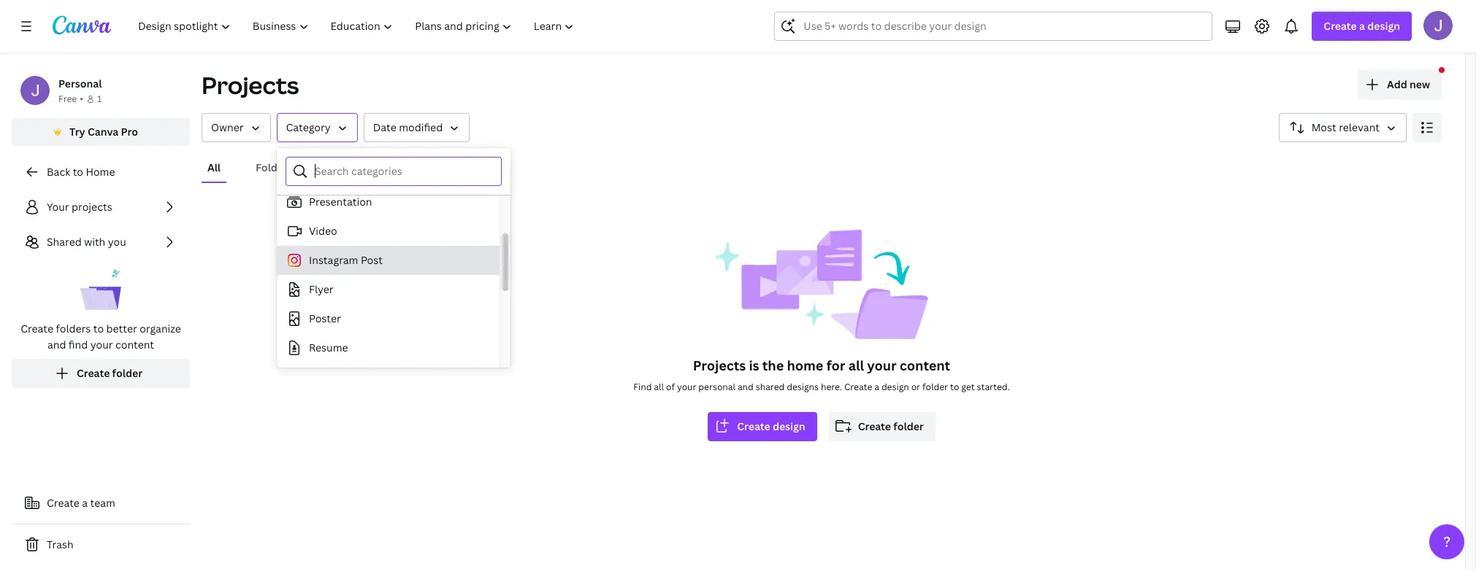Task type: vqa. For each thing, say whether or not it's contained in the screenshot.
8th group from right
no



Task type: locate. For each thing, give the bounding box(es) containing it.
0 vertical spatial to
[[73, 165, 83, 179]]

a left or
[[875, 381, 879, 394]]

folder down or
[[894, 420, 924, 434]]

0 vertical spatial content
[[115, 338, 154, 352]]

design down designs
[[773, 420, 805, 434]]

1 horizontal spatial design
[[882, 381, 909, 394]]

create folders to better organize and find your content
[[21, 322, 181, 352]]

1 vertical spatial content
[[900, 357, 950, 375]]

home
[[787, 357, 824, 375]]

projects
[[202, 69, 299, 101], [693, 357, 746, 375]]

modified
[[399, 121, 443, 134]]

try canva pro button
[[12, 118, 190, 146]]

0 vertical spatial design
[[1368, 19, 1400, 33]]

to right back
[[73, 165, 83, 179]]

your projects link
[[12, 193, 190, 222]]

for
[[827, 357, 845, 375]]

2 vertical spatial to
[[950, 381, 959, 394]]

1 horizontal spatial projects
[[693, 357, 746, 375]]

create inside create a team button
[[47, 497, 80, 511]]

content inside projects is the home for all your content find all of your personal and shared designs here. create a design or folder to get started.
[[900, 357, 950, 375]]

and down is
[[738, 381, 754, 394]]

of
[[666, 381, 675, 394]]

a inside dropdown button
[[1359, 19, 1365, 33]]

projects up owner button
[[202, 69, 299, 101]]

0 vertical spatial create folder button
[[12, 359, 190, 389]]

2 vertical spatial a
[[82, 497, 88, 511]]

content
[[115, 338, 154, 352], [900, 357, 950, 375]]

1 vertical spatial projects
[[693, 357, 746, 375]]

content down better
[[115, 338, 154, 352]]

flyer
[[309, 283, 334, 297]]

to
[[73, 165, 83, 179], [93, 322, 104, 336], [950, 381, 959, 394]]

designs
[[787, 381, 819, 394]]

new
[[1410, 77, 1430, 91]]

1 horizontal spatial to
[[93, 322, 104, 336]]

projects for projects
[[202, 69, 299, 101]]

and inside create folders to better organize and find your content
[[47, 338, 66, 352]]

create folder down or
[[858, 420, 924, 434]]

to left get
[[950, 381, 959, 394]]

create folder down create folders to better organize and find your content
[[77, 367, 142, 381]]

1 horizontal spatial create folder
[[858, 420, 924, 434]]

create folder
[[77, 367, 142, 381], [858, 420, 924, 434]]

0 vertical spatial and
[[47, 338, 66, 352]]

1
[[97, 93, 102, 105]]

1 vertical spatial create folder
[[858, 420, 924, 434]]

design inside projects is the home for all your content find all of your personal and shared designs here. create a design or folder to get started.
[[882, 381, 909, 394]]

1 vertical spatial design
[[882, 381, 909, 394]]

1 vertical spatial and
[[738, 381, 754, 394]]

top level navigation element
[[129, 12, 587, 41]]

presentation
[[309, 195, 372, 209]]

create
[[1324, 19, 1357, 33], [21, 322, 53, 336], [77, 367, 110, 381], [844, 381, 872, 394], [737, 420, 770, 434], [858, 420, 891, 434], [47, 497, 80, 511]]

create folder button down or
[[829, 413, 936, 442]]

most
[[1312, 121, 1337, 134]]

create folder button
[[12, 359, 190, 389], [829, 413, 936, 442]]

list box
[[277, 100, 500, 568]]

resume
[[309, 341, 348, 355]]

1 vertical spatial a
[[875, 381, 879, 394]]

personal
[[699, 381, 736, 394]]

a inside button
[[82, 497, 88, 511]]

canva
[[88, 125, 119, 139]]

1 vertical spatial folder
[[923, 381, 948, 394]]

organize
[[140, 322, 181, 336]]

a up add new dropdown button
[[1359, 19, 1365, 33]]

design left jacob simon icon
[[1368, 19, 1400, 33]]

a left team
[[82, 497, 88, 511]]

folder right or
[[923, 381, 948, 394]]

list containing your projects
[[12, 193, 190, 389]]

None search field
[[775, 12, 1213, 41]]

to inside projects is the home for all your content find all of your personal and shared designs here. create a design or folder to get started.
[[950, 381, 959, 394]]

and
[[47, 338, 66, 352], [738, 381, 754, 394]]

designs button
[[322, 154, 373, 182]]

videos button
[[466, 154, 512, 182]]

projects up personal
[[693, 357, 746, 375]]

all
[[849, 357, 864, 375], [654, 381, 664, 394]]

video button
[[277, 217, 500, 246]]

0 horizontal spatial to
[[73, 165, 83, 179]]

your right of
[[677, 381, 696, 394]]

video option
[[277, 217, 500, 246]]

projects inside projects is the home for all your content find all of your personal and shared designs here. create a design or folder to get started.
[[693, 357, 746, 375]]

2 horizontal spatial to
[[950, 381, 959, 394]]

1 horizontal spatial and
[[738, 381, 754, 394]]

create folder button down find
[[12, 359, 190, 389]]

Sort by button
[[1279, 113, 1407, 142]]

design inside dropdown button
[[1368, 19, 1400, 33]]

0 horizontal spatial a
[[82, 497, 88, 511]]

design left or
[[882, 381, 909, 394]]

back to home link
[[12, 158, 190, 187]]

1 horizontal spatial content
[[900, 357, 950, 375]]

all left of
[[654, 381, 664, 394]]

here.
[[821, 381, 842, 394]]

date modified
[[373, 121, 443, 134]]

create inside create folders to better organize and find your content
[[21, 322, 53, 336]]

all
[[207, 161, 221, 175]]

folder down better
[[112, 367, 142, 381]]

your
[[90, 338, 113, 352], [867, 357, 897, 375], [677, 381, 696, 394]]

0 horizontal spatial all
[[654, 381, 664, 394]]

0 horizontal spatial create folder button
[[12, 359, 190, 389]]

your right for
[[867, 357, 897, 375]]

0 horizontal spatial projects
[[202, 69, 299, 101]]

content up or
[[900, 357, 950, 375]]

0 horizontal spatial content
[[115, 338, 154, 352]]

list box containing presentation
[[277, 100, 500, 568]]

folder
[[112, 367, 142, 381], [923, 381, 948, 394], [894, 420, 924, 434]]

images button
[[396, 154, 443, 182]]

try canva pro
[[69, 125, 138, 139]]

and left find
[[47, 338, 66, 352]]

0 vertical spatial your
[[90, 338, 113, 352]]

0 vertical spatial projects
[[202, 69, 299, 101]]

to left better
[[93, 322, 104, 336]]

a
[[1359, 19, 1365, 33], [875, 381, 879, 394], [82, 497, 88, 511]]

your
[[47, 200, 69, 214]]

0 horizontal spatial design
[[773, 420, 805, 434]]

0 vertical spatial create folder
[[77, 367, 142, 381]]

your projects
[[47, 200, 112, 214]]

all right for
[[849, 357, 864, 375]]

0 horizontal spatial and
[[47, 338, 66, 352]]

1 vertical spatial your
[[867, 357, 897, 375]]

presentation option
[[277, 188, 500, 217]]

1 horizontal spatial a
[[875, 381, 879, 394]]

instagram
[[309, 253, 358, 267]]

poster option
[[277, 305, 500, 334]]

0 vertical spatial a
[[1359, 19, 1365, 33]]

find
[[69, 338, 88, 352]]

1 horizontal spatial create folder button
[[829, 413, 936, 442]]

1 horizontal spatial all
[[849, 357, 864, 375]]

projects for projects is the home for all your content find all of your personal and shared designs here. create a design or folder to get started.
[[693, 357, 746, 375]]

find
[[633, 381, 652, 394]]

1 horizontal spatial your
[[677, 381, 696, 394]]

list
[[12, 193, 190, 389]]

2 horizontal spatial a
[[1359, 19, 1365, 33]]

2 vertical spatial design
[[773, 420, 805, 434]]

shared
[[756, 381, 785, 394]]

create a design
[[1324, 19, 1400, 33]]

0 horizontal spatial your
[[90, 338, 113, 352]]

post
[[361, 253, 383, 267]]

your right find
[[90, 338, 113, 352]]

2 horizontal spatial design
[[1368, 19, 1400, 33]]

0 horizontal spatial create folder
[[77, 367, 142, 381]]

try
[[69, 125, 85, 139]]

folders button
[[250, 154, 299, 182]]

relevant
[[1339, 121, 1380, 134]]

category
[[286, 121, 331, 134]]

1 vertical spatial to
[[93, 322, 104, 336]]

folders
[[256, 161, 293, 175]]

option
[[277, 363, 500, 392]]

design
[[1368, 19, 1400, 33], [882, 381, 909, 394], [773, 420, 805, 434]]

to inside 'link'
[[73, 165, 83, 179]]

2 vertical spatial folder
[[894, 420, 924, 434]]

all button
[[202, 154, 226, 182]]

0 vertical spatial all
[[849, 357, 864, 375]]



Task type: describe. For each thing, give the bounding box(es) containing it.
flyer button
[[277, 275, 500, 305]]

a for design
[[1359, 19, 1365, 33]]

flyer option
[[277, 275, 500, 305]]

2 horizontal spatial your
[[867, 357, 897, 375]]

poster button
[[277, 305, 500, 334]]

back
[[47, 165, 70, 179]]

add
[[1387, 77, 1407, 91]]

shared with you link
[[12, 228, 190, 257]]

videos
[[472, 161, 506, 175]]

trash link
[[12, 531, 190, 560]]

most relevant
[[1312, 121, 1380, 134]]

pro
[[121, 125, 138, 139]]

Search categories search field
[[315, 158, 492, 186]]

home
[[86, 165, 115, 179]]

instagram post option
[[277, 246, 500, 275]]

create design
[[737, 420, 805, 434]]

2 vertical spatial your
[[677, 381, 696, 394]]

or
[[911, 381, 920, 394]]

better
[[106, 322, 137, 336]]

images
[[402, 161, 437, 175]]

a for team
[[82, 497, 88, 511]]

1 vertical spatial create folder button
[[829, 413, 936, 442]]

poster
[[309, 312, 341, 326]]

and inside projects is the home for all your content find all of your personal and shared designs here. create a design or folder to get started.
[[738, 381, 754, 394]]

Date modified button
[[364, 113, 470, 142]]

content inside create folders to better organize and find your content
[[115, 338, 154, 352]]

is
[[749, 357, 759, 375]]

Search search field
[[804, 12, 1184, 40]]

owner
[[211, 121, 244, 134]]

folders
[[56, 322, 91, 336]]

create a design button
[[1312, 12, 1412, 41]]

presentation button
[[277, 188, 500, 217]]

1 vertical spatial all
[[654, 381, 664, 394]]

folder inside projects is the home for all your content find all of your personal and shared designs here. create a design or folder to get started.
[[923, 381, 948, 394]]

a inside projects is the home for all your content find all of your personal and shared designs here. create a design or folder to get started.
[[875, 381, 879, 394]]

instagram post button
[[277, 246, 500, 275]]

projects is the home for all your content find all of your personal and shared designs here. create a design or folder to get started.
[[633, 357, 1010, 394]]

create inside create a design dropdown button
[[1324, 19, 1357, 33]]

your inside create folders to better organize and find your content
[[90, 338, 113, 352]]

add new button
[[1358, 70, 1442, 99]]

create design button
[[708, 413, 817, 442]]

Category button
[[276, 113, 358, 142]]

you
[[108, 235, 126, 249]]

design inside button
[[773, 420, 805, 434]]

date
[[373, 121, 396, 134]]

with
[[84, 235, 105, 249]]

personal
[[58, 77, 102, 91]]

back to home
[[47, 165, 115, 179]]

shared
[[47, 235, 82, 249]]

instagram post
[[309, 253, 383, 267]]

shared with you
[[47, 235, 126, 249]]

projects
[[72, 200, 112, 214]]

create a team button
[[12, 489, 190, 519]]

resume option
[[277, 334, 500, 363]]

video
[[309, 224, 337, 238]]

create inside button
[[737, 420, 770, 434]]

resume button
[[277, 334, 500, 363]]

jacob simon image
[[1424, 11, 1453, 40]]

0 vertical spatial folder
[[112, 367, 142, 381]]

started.
[[977, 381, 1010, 394]]

free •
[[58, 93, 83, 105]]

Owner button
[[202, 113, 271, 142]]

add new
[[1387, 77, 1430, 91]]

to inside create folders to better organize and find your content
[[93, 322, 104, 336]]

the
[[762, 357, 784, 375]]

•
[[80, 93, 83, 105]]

free
[[58, 93, 77, 105]]

team
[[90, 497, 115, 511]]

create a team
[[47, 497, 115, 511]]

create inside projects is the home for all your content find all of your personal and shared designs here. create a design or folder to get started.
[[844, 381, 872, 394]]

designs
[[328, 161, 367, 175]]

get
[[961, 381, 975, 394]]

trash
[[47, 538, 74, 552]]



